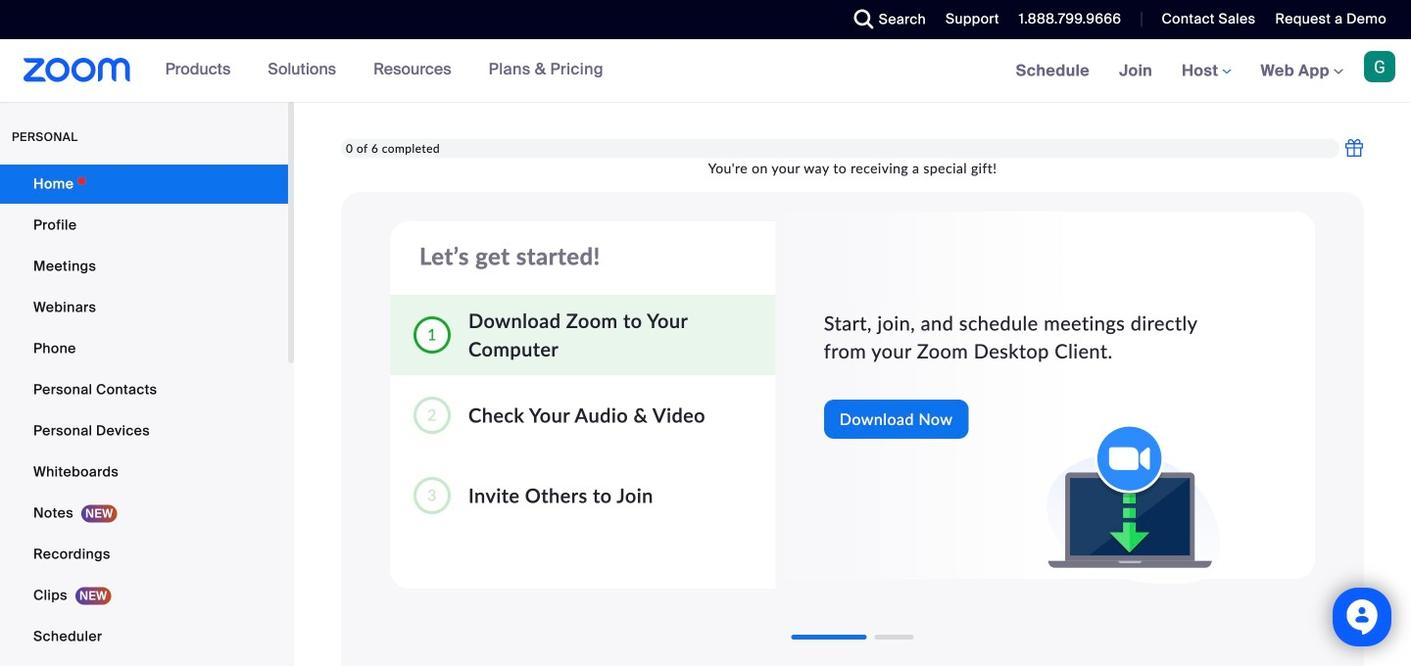 Task type: locate. For each thing, give the bounding box(es) containing it.
banner
[[0, 39, 1412, 103]]

zoom logo image
[[24, 58, 131, 82]]

profile picture image
[[1365, 51, 1396, 82]]

product information navigation
[[151, 39, 619, 102]]

personal menu menu
[[0, 165, 288, 667]]



Task type: vqa. For each thing, say whether or not it's contained in the screenshot.
copy image
no



Task type: describe. For each thing, give the bounding box(es) containing it.
meetings navigation
[[1002, 39, 1412, 103]]



